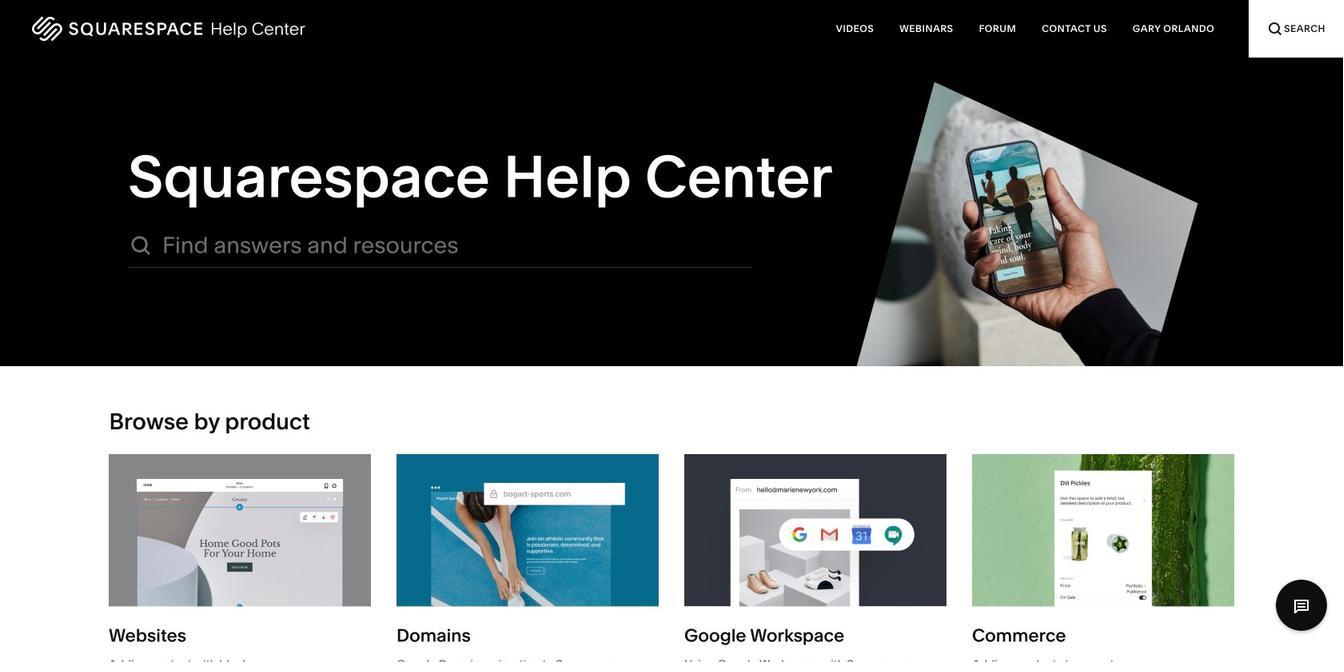 Task type: vqa. For each thing, say whether or not it's contained in the screenshot.
INDEX PAGES link
no



Task type: describe. For each thing, give the bounding box(es) containing it.
a sample domain name for a squarespace website image
[[397, 454, 659, 607]]

Find answers and resources field
[[162, 232, 753, 259]]

a squarespace website example image
[[109, 454, 371, 607]]



Task type: locate. For each thing, give the bounding box(es) containing it.
a screenshot of google workspace toolbar image
[[685, 454, 947, 607]]

main content
[[0, 0, 1344, 662]]

a screenshot of the commerce product in the squarespace platform image
[[973, 454, 1235, 607]]



